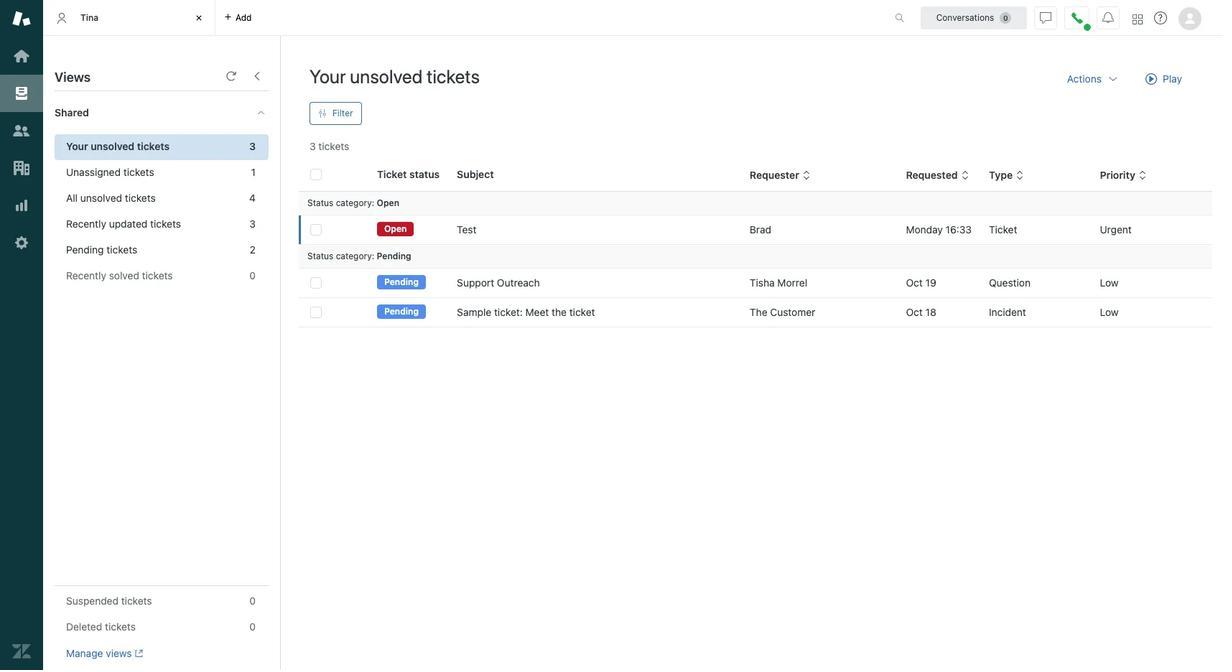 Task type: locate. For each thing, give the bounding box(es) containing it.
morrel
[[778, 277, 808, 289]]

category:
[[336, 198, 374, 208], [336, 251, 374, 262]]

2
[[250, 244, 256, 256]]

row up tisha
[[299, 215, 1213, 245]]

urgent
[[1100, 223, 1132, 236]]

1 status from the top
[[307, 198, 334, 208]]

1 horizontal spatial ticket
[[989, 223, 1018, 236]]

your up filter button
[[310, 65, 346, 87]]

ticket
[[377, 168, 407, 180], [989, 223, 1018, 236]]

close image
[[192, 11, 206, 25]]

unsolved down unassigned
[[80, 192, 122, 204]]

tickets up all unsolved tickets
[[123, 166, 154, 178]]

1 vertical spatial low
[[1100, 306, 1119, 318]]

3
[[249, 140, 256, 152], [310, 140, 316, 152], [250, 218, 256, 230]]

oct
[[906, 277, 923, 289], [906, 306, 923, 318]]

status
[[307, 198, 334, 208], [307, 251, 334, 262]]

1 vertical spatial 0
[[250, 595, 256, 607]]

1 row from the top
[[299, 215, 1213, 245]]

recently
[[66, 218, 106, 230], [66, 269, 106, 282]]

2 low from the top
[[1100, 306, 1119, 318]]

shared
[[55, 106, 89, 119]]

0 horizontal spatial your
[[66, 140, 88, 152]]

tickets
[[427, 65, 480, 87], [137, 140, 170, 152], [319, 140, 349, 152], [123, 166, 154, 178], [125, 192, 156, 204], [150, 218, 181, 230], [107, 244, 137, 256], [142, 269, 173, 282], [121, 595, 152, 607], [105, 621, 136, 633]]

1 vertical spatial open
[[384, 224, 407, 234]]

16:33
[[946, 223, 972, 236]]

3 down filter button
[[310, 140, 316, 152]]

get started image
[[12, 47, 31, 65]]

collapse views pane image
[[251, 70, 263, 82]]

recently down pending tickets
[[66, 269, 106, 282]]

your unsolved tickets up filter in the left of the page
[[310, 65, 480, 87]]

0 vertical spatial unsolved
[[350, 65, 423, 87]]

requester button
[[750, 169, 811, 182]]

2 status from the top
[[307, 251, 334, 262]]

pending tickets
[[66, 244, 137, 256]]

tickets right solved at the top of the page
[[142, 269, 173, 282]]

your unsolved tickets up unassigned tickets
[[66, 140, 170, 152]]

ticket right 16:33
[[989, 223, 1018, 236]]

1 vertical spatial status
[[307, 251, 334, 262]]

0 vertical spatial your unsolved tickets
[[310, 65, 480, 87]]

2 row from the top
[[299, 268, 1213, 298]]

2 recently from the top
[[66, 269, 106, 282]]

unassigned
[[66, 166, 121, 178]]

row down tisha
[[299, 298, 1213, 327]]

conversations
[[937, 12, 995, 23]]

3 row from the top
[[299, 298, 1213, 327]]

2 category: from the top
[[336, 251, 374, 262]]

solved
[[109, 269, 139, 282]]

ticket left status
[[377, 168, 407, 180]]

low
[[1100, 277, 1119, 289], [1100, 306, 1119, 318]]

0
[[250, 269, 256, 282], [250, 595, 256, 607], [250, 621, 256, 633]]

1 vertical spatial unsolved
[[91, 140, 134, 152]]

unsolved up unassigned tickets
[[91, 140, 134, 152]]

0 horizontal spatial ticket
[[377, 168, 407, 180]]

1 oct from the top
[[906, 277, 923, 289]]

admin image
[[12, 233, 31, 252]]

status down status category: open
[[307, 251, 334, 262]]

0 vertical spatial your
[[310, 65, 346, 87]]

2 vertical spatial 0
[[250, 621, 256, 633]]

status down 3 tickets in the top of the page
[[307, 198, 334, 208]]

row up the on the right of page
[[299, 268, 1213, 298]]

tickets up views
[[105, 621, 136, 633]]

1 vertical spatial recently
[[66, 269, 106, 282]]

pending
[[66, 244, 104, 256], [377, 251, 411, 262], [384, 277, 419, 288], [384, 306, 419, 317]]

requester
[[750, 169, 800, 181]]

0 vertical spatial oct
[[906, 277, 923, 289]]

1 horizontal spatial your
[[310, 65, 346, 87]]

filter
[[333, 108, 353, 119]]

your
[[310, 65, 346, 87], [66, 140, 88, 152]]

0 vertical spatial recently
[[66, 218, 106, 230]]

monday
[[906, 223, 943, 236]]

0 vertical spatial 0
[[250, 269, 256, 282]]

low for question
[[1100, 277, 1119, 289]]

0 vertical spatial low
[[1100, 277, 1119, 289]]

1 recently from the top
[[66, 218, 106, 230]]

(opens in a new tab) image
[[132, 650, 143, 658]]

category: up status category: pending
[[336, 198, 374, 208]]

tina tab
[[43, 0, 216, 36]]

row
[[299, 215, 1213, 245], [299, 268, 1213, 298], [299, 298, 1213, 327]]

type
[[989, 169, 1013, 181]]

recently down all
[[66, 218, 106, 230]]

0 vertical spatial category:
[[336, 198, 374, 208]]

the
[[750, 306, 768, 318]]

tabs tab list
[[43, 0, 880, 36]]

3 up 1
[[249, 140, 256, 152]]

ticket:
[[494, 306, 523, 318]]

0 vertical spatial status
[[307, 198, 334, 208]]

actions button
[[1056, 65, 1131, 93]]

priority
[[1100, 169, 1136, 181]]

1 vertical spatial category:
[[336, 251, 374, 262]]

open
[[377, 198, 399, 208], [384, 224, 407, 234]]

oct left 18
[[906, 306, 923, 318]]

category: down status category: open
[[336, 251, 374, 262]]

ticket for ticket
[[989, 223, 1018, 236]]

1 vertical spatial ticket
[[989, 223, 1018, 236]]

2 0 from the top
[[250, 595, 256, 607]]

conversations button
[[921, 6, 1027, 29]]

1 category: from the top
[[336, 198, 374, 208]]

3 down 4
[[250, 218, 256, 230]]

tisha
[[750, 277, 775, 289]]

0 vertical spatial ticket
[[377, 168, 407, 180]]

unsolved up filter in the left of the page
[[350, 65, 423, 87]]

3 for your unsolved tickets
[[249, 140, 256, 152]]

1 vertical spatial oct
[[906, 306, 923, 318]]

requested button
[[906, 169, 970, 182]]

unsolved
[[350, 65, 423, 87], [91, 140, 134, 152], [80, 192, 122, 204]]

your up unassigned
[[66, 140, 88, 152]]

2 vertical spatial unsolved
[[80, 192, 122, 204]]

customers image
[[12, 121, 31, 140]]

open down ticket status
[[377, 198, 399, 208]]

row containing sample ticket: meet the ticket
[[299, 298, 1213, 327]]

organizations image
[[12, 159, 31, 177]]

low for incident
[[1100, 306, 1119, 318]]

0 horizontal spatial your unsolved tickets
[[66, 140, 170, 152]]

brad
[[750, 223, 772, 236]]

1 low from the top
[[1100, 277, 1119, 289]]

category: for pending
[[336, 251, 374, 262]]

type button
[[989, 169, 1025, 182]]

3 0 from the top
[[250, 621, 256, 633]]

19
[[926, 277, 937, 289]]

your unsolved tickets
[[310, 65, 480, 87], [66, 140, 170, 152]]

oct left 19
[[906, 277, 923, 289]]

1 0 from the top
[[250, 269, 256, 282]]

deleted
[[66, 621, 102, 633]]

row containing test
[[299, 215, 1213, 245]]

tickets down "shared" heading
[[137, 140, 170, 152]]

2 oct from the top
[[906, 306, 923, 318]]

support
[[457, 277, 494, 289]]

manage views link
[[66, 647, 143, 660]]

1 vertical spatial your
[[66, 140, 88, 152]]

1 horizontal spatial your unsolved tickets
[[310, 65, 480, 87]]

tickets down filter button
[[319, 140, 349, 152]]

open up status category: pending
[[384, 224, 407, 234]]



Task type: describe. For each thing, give the bounding box(es) containing it.
reporting image
[[12, 196, 31, 215]]

recently solved tickets
[[66, 269, 173, 282]]

customer
[[770, 306, 816, 318]]

the
[[552, 306, 567, 318]]

deleted tickets
[[66, 621, 136, 633]]

recently updated tickets
[[66, 218, 181, 230]]

support outreach link
[[457, 276, 540, 290]]

add
[[236, 12, 252, 23]]

incident
[[989, 306, 1026, 318]]

tickets up updated
[[125, 192, 156, 204]]

views
[[106, 647, 132, 660]]

updated
[[109, 218, 148, 230]]

oct for oct 18
[[906, 306, 923, 318]]

0 vertical spatial open
[[377, 198, 399, 208]]

main element
[[0, 0, 43, 670]]

notifications image
[[1103, 12, 1114, 23]]

button displays agent's chat status as invisible. image
[[1040, 12, 1052, 23]]

all
[[66, 192, 78, 204]]

category: for open
[[336, 198, 374, 208]]

unassigned tickets
[[66, 166, 154, 178]]

monday 16:33
[[906, 223, 972, 236]]

manage
[[66, 647, 103, 660]]

add button
[[216, 0, 260, 35]]

oct 18
[[906, 306, 937, 318]]

shared button
[[43, 91, 242, 134]]

oct 19
[[906, 277, 937, 289]]

sample
[[457, 306, 492, 318]]

1
[[251, 166, 256, 178]]

support outreach
[[457, 277, 540, 289]]

0 for deleted tickets
[[250, 621, 256, 633]]

status for status category: pending
[[307, 251, 334, 262]]

requested
[[906, 169, 958, 181]]

status
[[410, 168, 440, 180]]

recently for recently solved tickets
[[66, 269, 106, 282]]

0 for suspended tickets
[[250, 595, 256, 607]]

sample ticket: meet the ticket
[[457, 306, 595, 318]]

tisha morrel
[[750, 277, 808, 289]]

refresh views pane image
[[226, 70, 237, 82]]

status category: open
[[307, 198, 399, 208]]

all unsolved tickets
[[66, 192, 156, 204]]

manage views
[[66, 647, 132, 660]]

test link
[[457, 223, 477, 237]]

the customer
[[750, 306, 816, 318]]

ticket
[[570, 306, 595, 318]]

suspended
[[66, 595, 119, 607]]

oct for oct 19
[[906, 277, 923, 289]]

unsolved for 3
[[91, 140, 134, 152]]

actions
[[1067, 73, 1102, 85]]

get help image
[[1154, 11, 1167, 24]]

tickets down tabs tab list
[[427, 65, 480, 87]]

status for status category: open
[[307, 198, 334, 208]]

row containing support outreach
[[299, 268, 1213, 298]]

views image
[[12, 84, 31, 103]]

meet
[[526, 306, 549, 318]]

views
[[55, 70, 91, 85]]

tina
[[80, 12, 99, 23]]

0 for recently solved tickets
[[250, 269, 256, 282]]

1 vertical spatial your unsolved tickets
[[66, 140, 170, 152]]

4
[[249, 192, 256, 204]]

outreach
[[497, 277, 540, 289]]

shared heading
[[43, 91, 280, 134]]

play
[[1163, 73, 1182, 85]]

question
[[989, 277, 1031, 289]]

sample ticket: meet the ticket link
[[457, 305, 595, 320]]

tickets up deleted tickets
[[121, 595, 152, 607]]

subject
[[457, 168, 494, 180]]

priority button
[[1100, 169, 1147, 182]]

tickets down "recently updated tickets"
[[107, 244, 137, 256]]

test
[[457, 223, 477, 236]]

play button
[[1134, 65, 1195, 93]]

filter button
[[310, 102, 362, 125]]

suspended tickets
[[66, 595, 152, 607]]

unsolved for 4
[[80, 192, 122, 204]]

ticket for ticket status
[[377, 168, 407, 180]]

zendesk products image
[[1133, 14, 1143, 24]]

ticket status
[[377, 168, 440, 180]]

open inside 'row'
[[384, 224, 407, 234]]

status category: pending
[[307, 251, 411, 262]]

tickets right updated
[[150, 218, 181, 230]]

recently for recently updated tickets
[[66, 218, 106, 230]]

zendesk support image
[[12, 9, 31, 28]]

zendesk image
[[12, 642, 31, 661]]

18
[[926, 306, 937, 318]]

3 tickets
[[310, 140, 349, 152]]

3 for recently updated tickets
[[250, 218, 256, 230]]



Task type: vqa. For each thing, say whether or not it's contained in the screenshot.
'Yesterday 11:15'
no



